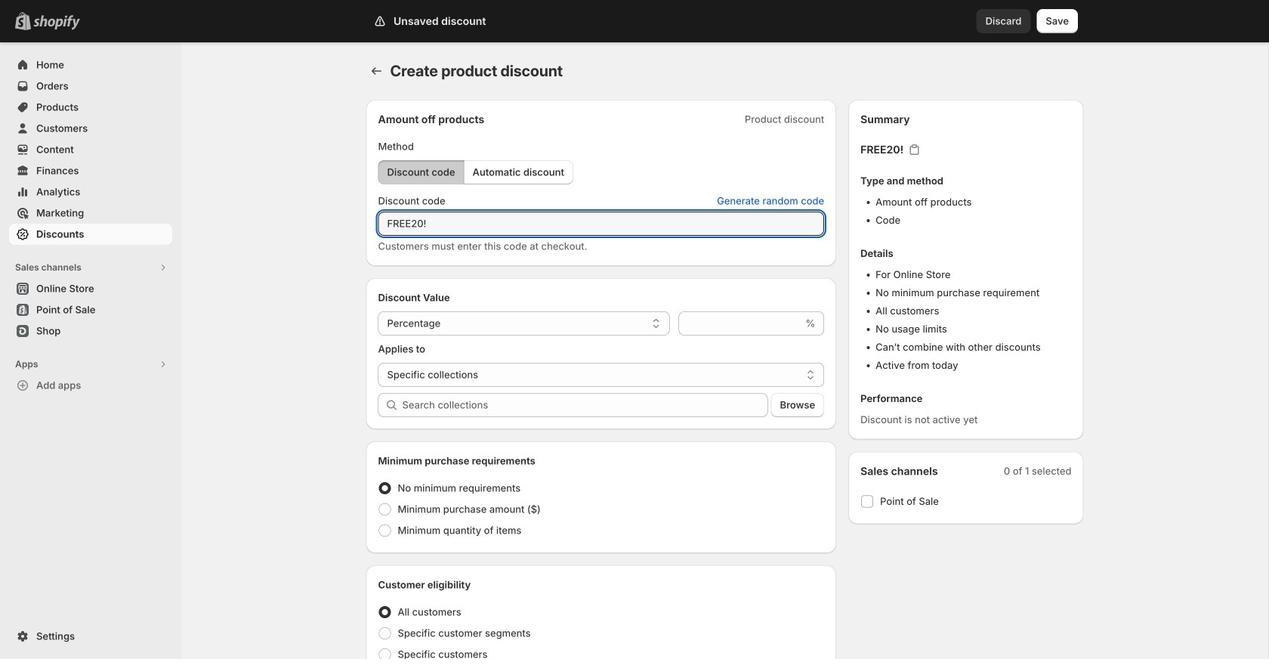 Task type: describe. For each thing, give the bounding box(es) containing it.
shopify image
[[33, 15, 80, 30]]

Search collections text field
[[402, 393, 768, 417]]



Task type: locate. For each thing, give the bounding box(es) containing it.
None text field
[[679, 311, 803, 336]]

None text field
[[378, 212, 825, 236]]



Task type: vqa. For each thing, say whether or not it's contained in the screenshot.
tab list
no



